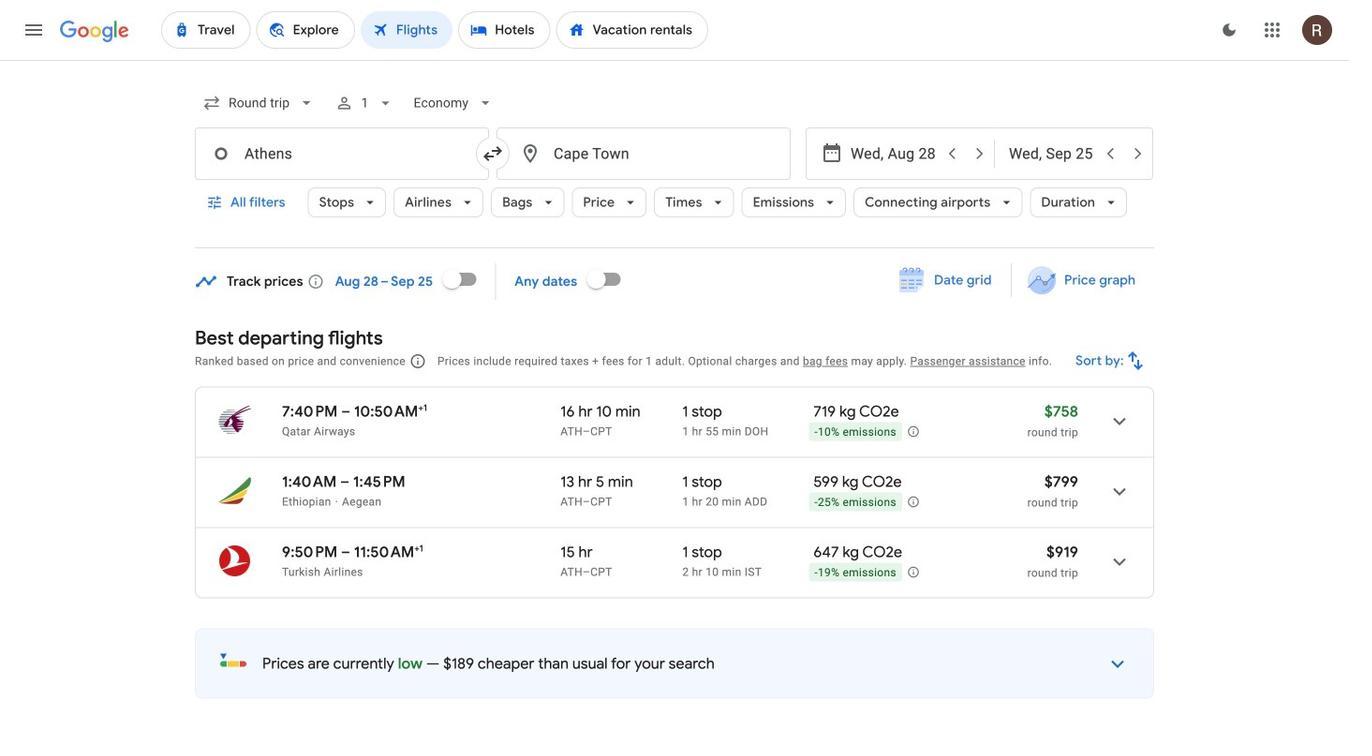 Task type: describe. For each thing, give the bounding box(es) containing it.
Arrival time: 10:50 AM on  Thursday, August 29. text field
[[354, 402, 427, 421]]

Where from? text field
[[195, 127, 489, 180]]

total duration 16 hr 10 min. element
[[561, 403, 683, 424]]

Departure time: 7:40 PM. text field
[[282, 402, 338, 421]]

learn more about tracked prices image
[[307, 273, 324, 290]]

leaves athens international airport "eleftherios venizelos" at 7:40 pm on wednesday, august 28 and arrives at cape town international airport at 10:50 am on thursday, august 29. element
[[282, 402, 427, 421]]

total duration 15 hr. element
[[561, 543, 683, 565]]

loading results progress bar
[[0, 60, 1350, 64]]

758 US dollars text field
[[1045, 402, 1079, 421]]

919 US dollars text field
[[1047, 543, 1079, 562]]

Arrival time: 1:45 PM. text field
[[353, 472, 406, 492]]

change appearance image
[[1207, 7, 1252, 52]]



Task type: vqa. For each thing, say whether or not it's contained in the screenshot.
Nearby
no



Task type: locate. For each thing, give the bounding box(es) containing it.
1 vertical spatial 1 stop flight. element
[[683, 473, 722, 494]]

carbon emissions estimate: 719 kilograms. -10% emissions. learn more about this emissions estimate image
[[907, 425, 920, 438]]

Return text field
[[1009, 128, 1096, 179]]

swap origin and destination. image
[[482, 142, 504, 165]]

None search field
[[195, 81, 1155, 248]]

Departure text field
[[851, 128, 937, 179]]

carbon emissions estimate: 599 kilograms. -25% emissions. learn more about this emissions estimate image
[[907, 495, 920, 508]]

leaves athens international airport "eleftherios venizelos" at 9:50 pm on wednesday, august 28 and arrives at cape town international airport at 11:50 am on thursday, august 29. element
[[282, 543, 423, 562]]

3 1 stop flight. element from the top
[[683, 543, 722, 565]]

None field
[[195, 81, 324, 126], [406, 81, 502, 126], [195, 81, 324, 126], [406, 81, 502, 126]]

2 1 stop flight. element from the top
[[683, 473, 722, 494]]

0 vertical spatial 1 stop flight. element
[[683, 403, 722, 424]]

Where to? text field
[[497, 127, 791, 180]]

 image
[[335, 495, 338, 508]]

1 stop flight. element
[[683, 403, 722, 424], [683, 473, 722, 494], [683, 543, 722, 565]]

learn more about ranking image
[[409, 353, 426, 370]]

find the best price region
[[195, 257, 1155, 312]]

1 stop flight. element for total duration 13 hr 5 min. element
[[683, 473, 722, 494]]

1 1 stop flight. element from the top
[[683, 403, 722, 424]]

Arrival time: 11:50 AM on  Thursday, August 29. text field
[[354, 543, 423, 562]]

Departure time: 1:40 AM. text field
[[282, 472, 337, 492]]

1 stop flight. element for total duration 15 hr. element
[[683, 543, 722, 565]]

main menu image
[[22, 19, 45, 41]]

main content
[[195, 257, 1155, 730]]

carbon emissions estimate: 647 kilograms. -19% emissions. learn more about this emissions estimate image
[[907, 566, 920, 579]]

1 stop flight. element for total duration 16 hr 10 min. element
[[683, 403, 722, 424]]

leaves athens international airport "eleftherios venizelos" at 1:40 am on wednesday, august 28 and arrives at cape town international airport at 1:45 pm on wednesday, august 28. element
[[282, 472, 406, 492]]

799 US dollars text field
[[1045, 472, 1079, 492]]

total duration 13 hr 5 min. element
[[561, 473, 683, 494]]

2 vertical spatial 1 stop flight. element
[[683, 543, 722, 565]]

Departure time: 9:50 PM. text field
[[282, 543, 338, 562]]



